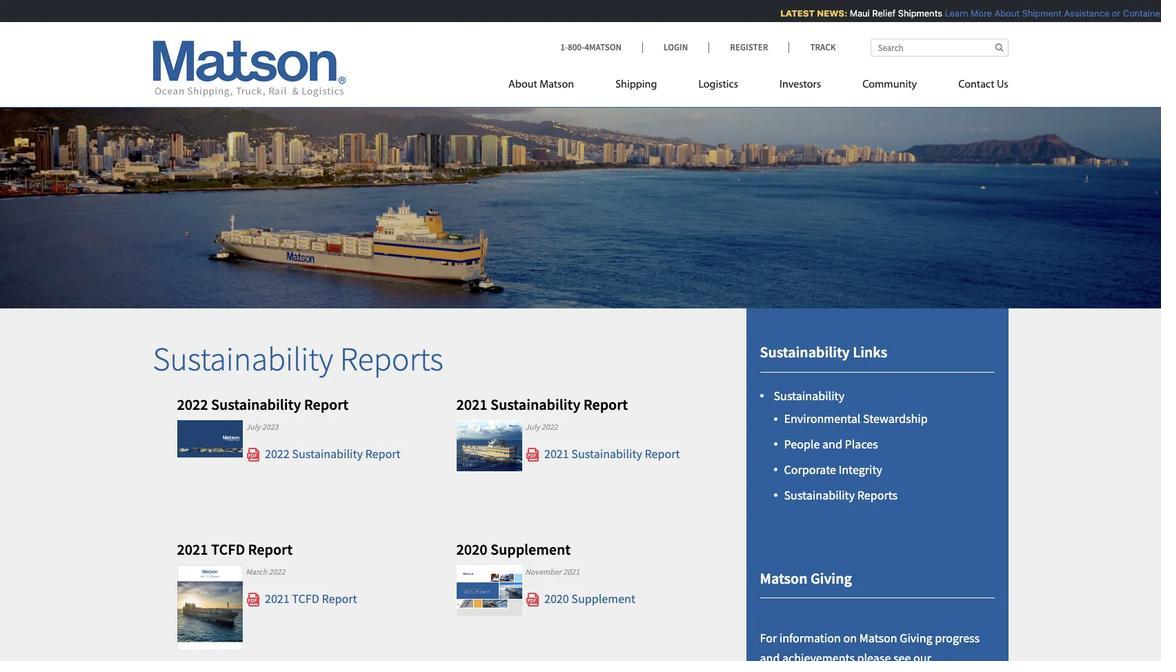 Task type: describe. For each thing, give the bounding box(es) containing it.
november
[[525, 567, 562, 577]]

sustainability reports link
[[784, 487, 898, 503]]

2020 supplement article
[[456, 540, 712, 619]]

blue matson logo with ocean, shipping, truck, rail and logistics written beneath it. image
[[153, 41, 346, 97]]

search image
[[995, 43, 1004, 52]]

container
[[1118, 8, 1159, 19]]

1 vertical spatial 2021 sustainability report
[[542, 445, 680, 461]]

logistics
[[699, 79, 738, 90]]

contact us link
[[938, 72, 1008, 101]]

latest
[[775, 8, 810, 19]]

for information on matson giving progress and achievements please see ou
[[760, 630, 980, 661]]

0 horizontal spatial giving
[[811, 568, 852, 588]]

1 vertical spatial supplement
[[572, 590, 636, 606]]

1-800-4matson link
[[560, 41, 642, 53]]

relief
[[867, 8, 891, 19]]

800-
[[568, 41, 585, 53]]

for
[[760, 630, 777, 646]]

on
[[844, 630, 857, 646]]

track link
[[789, 41, 836, 53]]

sustainability links
[[760, 343, 887, 362]]

2021 sustainability report article
[[456, 395, 712, 474]]

section containing sustainability links
[[729, 309, 1026, 661]]

login link
[[642, 41, 709, 53]]

shipments
[[893, 8, 937, 19]]

investors
[[780, 79, 821, 90]]

matson inside top menu navigation
[[540, 79, 574, 90]]

november 2021
[[525, 567, 580, 577]]

0 vertical spatial sustainability reports
[[153, 338, 443, 380]]

login
[[664, 41, 688, 53]]

corporate
[[784, 461, 836, 477]]

2022 inside the 2021 tcfd report article
[[269, 567, 285, 577]]

2023
[[262, 422, 278, 432]]

please
[[857, 650, 891, 661]]

2022 inside "2021 sustainability report" article
[[541, 422, 558, 432]]

stewardship
[[863, 411, 928, 426]]

about inside top menu navigation
[[509, 79, 537, 90]]

2021 inside 2020 supplement article
[[563, 567, 580, 577]]

l
[[1161, 8, 1161, 19]]

0 horizontal spatial tcfd
[[211, 540, 245, 559]]

0 horizontal spatial 2020
[[456, 540, 488, 559]]

july 2023
[[246, 422, 278, 432]]

information
[[780, 630, 841, 646]]

contact us
[[958, 79, 1008, 90]]

2021 sustainability report link
[[525, 445, 680, 463]]

shipping link
[[595, 72, 678, 101]]

4matson
[[585, 41, 622, 53]]

giving inside for information on matson giving progress and achievements please see ou
[[900, 630, 933, 646]]

achievements
[[782, 650, 855, 661]]

or
[[1107, 8, 1115, 19]]

2021 tcfd report article
[[177, 540, 432, 650]]

environmental
[[784, 411, 861, 426]]

1 horizontal spatial 2020
[[544, 590, 569, 606]]

for information on matson giving progress and achievements please see ou link
[[760, 630, 980, 661]]

july for 2022
[[246, 422, 260, 432]]

2021 tcfd report link
[[246, 590, 357, 608]]

places
[[845, 436, 878, 452]]

shipping
[[616, 79, 657, 90]]



Task type: vqa. For each thing, say whether or not it's contained in the screenshot.


Task type: locate. For each thing, give the bounding box(es) containing it.
giving up see
[[900, 630, 933, 646]]

assistance
[[1059, 8, 1104, 19]]

2020 supplement
[[456, 540, 571, 559], [542, 590, 636, 606]]

2 july from the left
[[525, 422, 540, 432]]

learn more about shipment assistance or container l link
[[940, 8, 1161, 19]]

1 vertical spatial and
[[760, 650, 780, 661]]

2020 supplement down november 2021
[[542, 590, 636, 606]]

july inside 2022 sustainability report article
[[246, 422, 260, 432]]

2020 supplement up november
[[456, 540, 571, 559]]

0 vertical spatial matson
[[540, 79, 574, 90]]

1-
[[560, 41, 568, 53]]

2 vertical spatial matson
[[860, 630, 897, 646]]

0 vertical spatial 2021 tcfd report
[[177, 540, 293, 559]]

july 2022
[[525, 422, 558, 432]]

0 horizontal spatial and
[[760, 650, 780, 661]]

reports
[[340, 338, 443, 380], [857, 487, 898, 503]]

1 horizontal spatial giving
[[900, 630, 933, 646]]

sustainability link
[[774, 388, 845, 404]]

shipment
[[1017, 8, 1057, 19]]

about matson
[[509, 79, 574, 90]]

see
[[893, 650, 911, 661]]

1 horizontal spatial and
[[822, 436, 842, 452]]

logistics link
[[678, 72, 759, 101]]

investors link
[[759, 72, 842, 101]]

matson inside for information on matson giving progress and achievements please see ou
[[860, 630, 897, 646]]

2021 tcfd report inside 2021 tcfd report link
[[262, 590, 357, 606]]

2022 sustainability report
[[177, 395, 349, 414], [262, 445, 401, 461]]

contact
[[958, 79, 995, 90]]

1 horizontal spatial sustainability reports
[[784, 487, 898, 503]]

2021
[[456, 395, 488, 414], [544, 445, 569, 461], [177, 540, 208, 559], [563, 567, 580, 577], [265, 590, 290, 606]]

matson giving
[[760, 568, 852, 588]]

1 horizontal spatial supplement
[[572, 590, 636, 606]]

links
[[853, 343, 887, 362]]

1 vertical spatial about
[[509, 79, 537, 90]]

1-800-4matson
[[560, 41, 622, 53]]

sustainability reports
[[153, 338, 443, 380], [784, 487, 898, 503]]

progress
[[935, 630, 980, 646]]

2020
[[456, 540, 488, 559], [544, 590, 569, 606]]

1 vertical spatial matson
[[760, 568, 808, 588]]

0 horizontal spatial sustainability reports
[[153, 338, 443, 380]]

supplement up november
[[491, 540, 571, 559]]

sustainability reports inside section
[[784, 487, 898, 503]]

None search field
[[870, 39, 1008, 57]]

2021 sustainability report
[[456, 395, 628, 414], [542, 445, 680, 461]]

Search search field
[[870, 39, 1008, 57]]

community link
[[842, 72, 938, 101]]

community
[[863, 79, 917, 90]]

0 vertical spatial 2021 sustainability report
[[456, 395, 628, 414]]

2 horizontal spatial matson
[[860, 630, 897, 646]]

march 2022
[[246, 567, 285, 577]]

0 horizontal spatial july
[[246, 422, 260, 432]]

2022
[[177, 395, 208, 414], [541, 422, 558, 432], [265, 445, 290, 461], [269, 567, 285, 577]]

0 horizontal spatial about
[[509, 79, 537, 90]]

0 horizontal spatial reports
[[340, 338, 443, 380]]

0 vertical spatial and
[[822, 436, 842, 452]]

top menu navigation
[[509, 72, 1008, 101]]

0 vertical spatial about
[[989, 8, 1015, 19]]

latest news: maui relief shipments learn more about shipment assistance or container l
[[775, 8, 1161, 19]]

report
[[304, 395, 349, 414], [584, 395, 628, 414], [365, 445, 401, 461], [645, 445, 680, 461], [248, 540, 293, 559], [322, 590, 357, 606]]

matson up for
[[760, 568, 808, 588]]

july
[[246, 422, 260, 432], [525, 422, 540, 432]]

matson up please
[[860, 630, 897, 646]]

and down for
[[760, 650, 780, 661]]

1 vertical spatial 2020 supplement
[[542, 590, 636, 606]]

2020 up 2020 s'y report supplement cover image
[[456, 540, 488, 559]]

2022 sustainability report link
[[246, 445, 401, 463]]

0 vertical spatial reports
[[340, 338, 443, 380]]

integrity
[[839, 461, 882, 477]]

0 vertical spatial tcfd
[[211, 540, 245, 559]]

environmental stewardship link
[[784, 411, 928, 426]]

sustainability
[[153, 338, 333, 380], [760, 343, 850, 362], [774, 388, 845, 404], [211, 395, 301, 414], [491, 395, 580, 414], [292, 445, 363, 461], [572, 445, 642, 461], [784, 487, 855, 503]]

july for 2021
[[525, 422, 540, 432]]

0 vertical spatial 2020
[[456, 540, 488, 559]]

2022 sustainability report article
[[177, 395, 432, 474]]

giving up on
[[811, 568, 852, 588]]

0 vertical spatial 2022 sustainability report
[[177, 395, 349, 414]]

1 vertical spatial sustainability reports
[[784, 487, 898, 503]]

2022 sustainability report down 2023
[[262, 445, 401, 461]]

2022 sustainability report up july 2023
[[177, 395, 349, 414]]

news:
[[812, 8, 842, 19]]

2020 s'y report supplement cover image
[[456, 565, 522, 616]]

2020 supplement link
[[525, 590, 636, 608]]

matson down 1-
[[540, 79, 574, 90]]

register
[[730, 41, 768, 53]]

march
[[246, 567, 267, 577]]

1 horizontal spatial july
[[525, 422, 540, 432]]

0 vertical spatial supplement
[[491, 540, 571, 559]]

people and places link
[[784, 436, 878, 452]]

1 vertical spatial 2021 tcfd report
[[262, 590, 357, 606]]

about
[[989, 8, 1015, 19], [509, 79, 537, 90]]

2021 tcfd report up march
[[177, 540, 293, 559]]

and
[[822, 436, 842, 452], [760, 650, 780, 661]]

maui
[[845, 8, 865, 19]]

supplement
[[491, 540, 571, 559], [572, 590, 636, 606]]

1 vertical spatial 2020
[[544, 590, 569, 606]]

environmental stewardship
[[784, 411, 928, 426]]

us
[[997, 79, 1008, 90]]

1 vertical spatial 2022 sustainability report
[[262, 445, 401, 461]]

2020 supplement inside 2020 supplement link
[[542, 590, 636, 606]]

people
[[784, 436, 820, 452]]

1 horizontal spatial tcfd
[[292, 590, 319, 606]]

corporate integrity link
[[784, 461, 882, 477]]

1 vertical spatial giving
[[900, 630, 933, 646]]

corporate integrity
[[784, 461, 882, 477]]

and up corporate integrity
[[822, 436, 842, 452]]

1 july from the left
[[246, 422, 260, 432]]

1 horizontal spatial reports
[[857, 487, 898, 503]]

july inside "2021 sustainability report" article
[[525, 422, 540, 432]]

learn
[[940, 8, 963, 19]]

giving
[[811, 568, 852, 588], [900, 630, 933, 646]]

track
[[810, 41, 836, 53]]

0 horizontal spatial matson
[[540, 79, 574, 90]]

0 vertical spatial giving
[[811, 568, 852, 588]]

register link
[[709, 41, 789, 53]]

supplement down november 2021
[[572, 590, 636, 606]]

0 horizontal spatial supplement
[[491, 540, 571, 559]]

matson roll-on/roll-off containership full of matson containers ready to approach honolulu terminal image
[[0, 86, 1161, 309]]

reports inside section
[[857, 487, 898, 503]]

2021 tcfd report
[[177, 540, 293, 559], [262, 590, 357, 606]]

tcfd
[[211, 540, 245, 559], [292, 590, 319, 606]]

1 vertical spatial reports
[[857, 487, 898, 503]]

1 vertical spatial tcfd
[[292, 590, 319, 606]]

matson
[[540, 79, 574, 90], [760, 568, 808, 588], [860, 630, 897, 646]]

section
[[729, 309, 1026, 661]]

1 horizontal spatial matson
[[760, 568, 808, 588]]

2020 down november 2021
[[544, 590, 569, 606]]

and inside for information on matson giving progress and achievements please see ou
[[760, 650, 780, 661]]

about matson link
[[509, 72, 595, 101]]

people and places
[[784, 436, 878, 452]]

1 horizontal spatial about
[[989, 8, 1015, 19]]

more
[[966, 8, 987, 19]]

0 vertical spatial 2020 supplement
[[456, 540, 571, 559]]

2021 tcfd report down march 2022
[[262, 590, 357, 606]]



